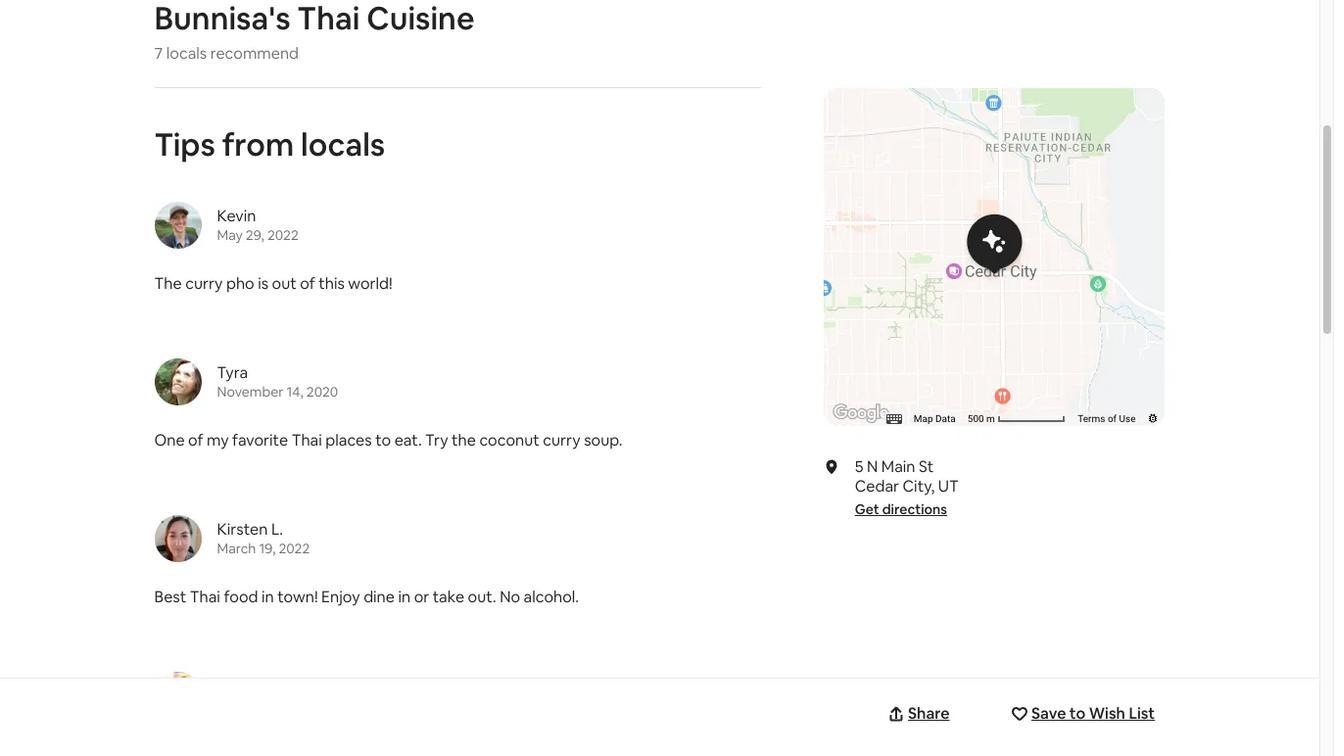 Task type: describe. For each thing, give the bounding box(es) containing it.
no
[[500, 587, 520, 607]]

out
[[272, 273, 297, 294]]

tyra image
[[154, 358, 201, 405]]

2020
[[307, 383, 338, 401]]

from
[[222, 124, 294, 164]]

29,
[[246, 226, 264, 244]]

1 vertical spatial curry
[[543, 430, 581, 450]]

share
[[908, 704, 950, 724]]

use
[[1120, 413, 1136, 424]]

19,
[[259, 540, 276, 557]]

7
[[154, 43, 163, 63]]

0 vertical spatial to
[[376, 430, 391, 450]]

2022 inside kevin may 29, 2022
[[267, 226, 299, 244]]

0 horizontal spatial thai
[[190, 587, 220, 607]]

map data
[[914, 413, 956, 424]]

coconut
[[480, 430, 540, 450]]

the curry pho is out of this world!
[[154, 273, 393, 294]]

tyra
[[217, 362, 248, 383]]

of for terms of use
[[1108, 413, 1117, 424]]

miquel image
[[154, 672, 201, 719]]

directions
[[883, 500, 948, 518]]

n
[[867, 456, 878, 477]]

terms of use link
[[1078, 413, 1136, 424]]

1 in from the left
[[262, 587, 274, 607]]

terms of use
[[1078, 413, 1136, 424]]

try
[[425, 430, 448, 450]]

2022 inside kirsten l. march 19, 2022
[[279, 540, 310, 557]]

may
[[217, 226, 243, 244]]

map data button
[[914, 412, 956, 426]]

november
[[217, 383, 284, 401]]

5 n main st cedar city, ut get directions
[[855, 456, 959, 518]]

l.
[[271, 519, 283, 540]]

alcohol.
[[524, 587, 579, 607]]

m
[[987, 413, 996, 424]]

or
[[414, 587, 430, 607]]

report errors in the road map or imagery to google image
[[1148, 412, 1160, 424]]

this
[[319, 273, 345, 294]]

14,
[[287, 383, 304, 401]]

share button
[[885, 695, 960, 734]]

map region
[[643, 0, 1335, 431]]

st
[[919, 456, 934, 477]]

food
[[224, 587, 258, 607]]

kevin
[[217, 205, 256, 226]]

out.
[[468, 587, 497, 607]]

the
[[452, 430, 476, 450]]

kirsten l. image
[[154, 515, 201, 562]]

the
[[154, 273, 182, 294]]

save
[[1032, 704, 1067, 724]]



Task type: vqa. For each thing, say whether or not it's contained in the screenshot.


Task type: locate. For each thing, give the bounding box(es) containing it.
my
[[207, 430, 229, 450]]

kirsten
[[217, 519, 268, 540]]

miquel image
[[154, 672, 201, 719]]

in
[[262, 587, 274, 607], [398, 587, 411, 607]]

save to wish list button
[[1009, 695, 1166, 734]]

2 horizontal spatial of
[[1108, 413, 1117, 424]]

of
[[300, 273, 315, 294], [1108, 413, 1117, 424], [188, 430, 203, 450]]

list
[[1130, 704, 1156, 724]]

tips
[[154, 124, 215, 164]]

tyra november 14, 2020
[[217, 362, 338, 401]]

of for one of my favorite thai places to eat. try the coconut curry soup.
[[188, 430, 203, 450]]

enjoy
[[322, 587, 360, 607]]

0 vertical spatial 2022
[[267, 226, 299, 244]]

google image
[[829, 401, 894, 426]]

main
[[882, 456, 916, 477]]

0 horizontal spatial in
[[262, 587, 274, 607]]

of left use on the right of the page
[[1108, 413, 1117, 424]]

500 m button
[[962, 412, 1073, 426]]

best
[[154, 587, 186, 607]]

one
[[154, 430, 185, 450]]

pho
[[226, 273, 255, 294]]

1 vertical spatial 2022
[[279, 540, 310, 557]]

miquel
[[217, 676, 265, 696]]

kevin image
[[154, 202, 201, 249], [154, 202, 201, 249]]

2022
[[267, 226, 299, 244], [279, 540, 310, 557]]

7 locals recommend
[[154, 43, 299, 63]]

in right food
[[262, 587, 274, 607]]

curry left soup.
[[543, 430, 581, 450]]

1 horizontal spatial thai
[[292, 430, 322, 450]]

locals right from
[[301, 124, 385, 164]]

thai
[[292, 430, 322, 450], [190, 587, 220, 607]]

2 in from the left
[[398, 587, 411, 607]]

1 horizontal spatial curry
[[543, 430, 581, 450]]

soup.
[[584, 430, 623, 450]]

city,
[[903, 476, 935, 497]]

locals right 7
[[166, 43, 207, 63]]

curry
[[185, 273, 223, 294], [543, 430, 581, 450]]

0 vertical spatial curry
[[185, 273, 223, 294]]

kirsten l. march 19, 2022
[[217, 519, 310, 557]]

cedar
[[855, 476, 900, 497]]

recommend
[[210, 43, 299, 63]]

to
[[376, 430, 391, 450], [1070, 704, 1087, 724]]

curry right the
[[185, 273, 223, 294]]

dine
[[364, 587, 395, 607]]

tyra image
[[154, 358, 201, 405]]

best thai food in town! enjoy dine in or take out. no alcohol.
[[154, 587, 579, 607]]

march
[[217, 540, 256, 557]]

1 vertical spatial locals
[[301, 124, 385, 164]]

take
[[433, 587, 465, 607]]

of left my
[[188, 430, 203, 450]]

2022 right 29,
[[267, 226, 299, 244]]

one of my favorite thai places to eat. try the coconut curry soup.
[[154, 430, 623, 450]]

0 vertical spatial thai
[[292, 430, 322, 450]]

2022 right 19,
[[279, 540, 310, 557]]

get
[[855, 500, 880, 518]]

1 vertical spatial thai
[[190, 587, 220, 607]]

to inside the save to wish list button
[[1070, 704, 1087, 724]]

kirsten l. image
[[154, 515, 201, 562]]

0 horizontal spatial curry
[[185, 273, 223, 294]]

kevin may 29, 2022
[[217, 205, 299, 244]]

in left 'or'
[[398, 587, 411, 607]]

to left eat.
[[376, 430, 391, 450]]

500
[[968, 413, 985, 424]]

world!
[[348, 273, 393, 294]]

wish
[[1090, 704, 1126, 724]]

terms
[[1078, 413, 1106, 424]]

locals
[[166, 43, 207, 63], [301, 124, 385, 164]]

to right save
[[1070, 704, 1087, 724]]

5
[[855, 456, 864, 477]]

get directions link
[[855, 500, 948, 518]]

0 vertical spatial of
[[300, 273, 315, 294]]

1 vertical spatial of
[[1108, 413, 1117, 424]]

1 horizontal spatial to
[[1070, 704, 1087, 724]]

places
[[326, 430, 372, 450]]

eat.
[[395, 430, 422, 450]]

0 horizontal spatial to
[[376, 430, 391, 450]]

thai right best
[[190, 587, 220, 607]]

of right out
[[300, 273, 315, 294]]

town!
[[278, 587, 318, 607]]

500 m
[[968, 413, 998, 424]]

1 vertical spatial to
[[1070, 704, 1087, 724]]

thai left places
[[292, 430, 322, 450]]

0 vertical spatial locals
[[166, 43, 207, 63]]

0 horizontal spatial of
[[188, 430, 203, 450]]

ut
[[939, 476, 959, 497]]

2 vertical spatial of
[[188, 430, 203, 450]]

0 horizontal spatial locals
[[166, 43, 207, 63]]

keyboard shortcuts image
[[887, 415, 902, 424]]

save to wish list
[[1032, 704, 1156, 724]]

tips from locals
[[154, 124, 385, 164]]

data
[[936, 413, 956, 424]]

1 horizontal spatial in
[[398, 587, 411, 607]]

favorite
[[232, 430, 288, 450]]

1 horizontal spatial of
[[300, 273, 315, 294]]

is
[[258, 273, 269, 294]]

1 horizontal spatial locals
[[301, 124, 385, 164]]

map
[[914, 413, 934, 424]]



